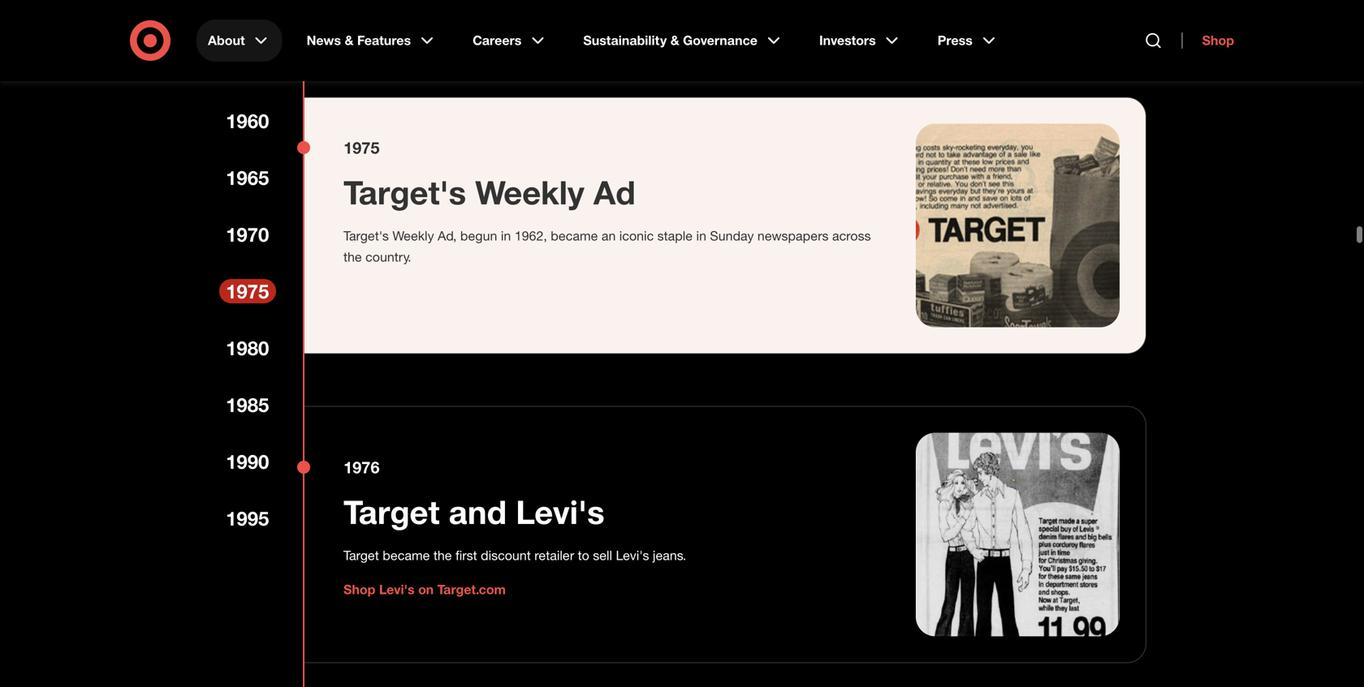 Task type: locate. For each thing, give the bounding box(es) containing it.
1 target from the top
[[344, 493, 440, 532]]

1975
[[344, 138, 380, 158], [226, 280, 269, 303]]

discount
[[481, 548, 531, 564]]

target for target became the first discount retailer to sell levi's jeans.
[[344, 548, 379, 564]]

& left governance
[[671, 32, 680, 48]]

1 horizontal spatial weekly
[[475, 173, 585, 212]]

0 vertical spatial target's
[[344, 173, 466, 212]]

2 & from the left
[[671, 32, 680, 48]]

target's inside target's weekly ad, begun in 1962, became an iconic staple in sunday newspapers across the country.
[[344, 228, 389, 244]]

1960
[[226, 109, 269, 133]]

0 vertical spatial became
[[551, 228, 598, 244]]

0 vertical spatial the
[[344, 249, 362, 265]]

2 in from the left
[[697, 228, 707, 244]]

levi's up "retailer"
[[516, 493, 605, 532]]

careers link
[[461, 19, 559, 62]]

sustainability & governance
[[583, 32, 758, 48]]

shop for shop levi's on target.com
[[344, 582, 376, 598]]

news
[[307, 32, 341, 48]]

target's weekly ad, begun in 1962, became an iconic staple in sunday newspapers across the country.
[[344, 228, 871, 265]]

in left 1962,
[[501, 228, 511, 244]]

weekly for ad
[[475, 173, 585, 212]]

about
[[208, 32, 245, 48]]

1995
[[226, 507, 269, 531]]

1 horizontal spatial in
[[697, 228, 707, 244]]

shop link
[[1182, 32, 1235, 49]]

sell
[[593, 548, 613, 564]]

newspapers
[[758, 228, 829, 244]]

&
[[345, 32, 354, 48], [671, 32, 680, 48]]

news & features
[[307, 32, 411, 48]]

0 horizontal spatial the
[[344, 249, 362, 265]]

1 vertical spatial levi's
[[616, 548, 649, 564]]

1 vertical spatial shop
[[344, 582, 376, 598]]

0 vertical spatial weekly
[[475, 173, 585, 212]]

the left first
[[434, 548, 452, 564]]

& for features
[[345, 32, 354, 48]]

became
[[551, 228, 598, 244], [383, 548, 430, 564]]

1 & from the left
[[345, 32, 354, 48]]

1 vertical spatial weekly
[[393, 228, 434, 244]]

iconic
[[620, 228, 654, 244]]

1 horizontal spatial 1975
[[344, 138, 380, 158]]

became left an
[[551, 228, 598, 244]]

target
[[344, 493, 440, 532], [344, 548, 379, 564]]

0 horizontal spatial weekly
[[393, 228, 434, 244]]

2 horizontal spatial levi's
[[616, 548, 649, 564]]

1970
[[226, 223, 269, 247]]

1 horizontal spatial levi's
[[516, 493, 605, 532]]

1975 link
[[219, 279, 276, 304]]

weekly up country.
[[393, 228, 434, 244]]

sustainability
[[583, 32, 667, 48]]

levi's right sell
[[616, 548, 649, 564]]

& for governance
[[671, 32, 680, 48]]

shop levi's on target.com
[[344, 582, 506, 598]]

1962,
[[515, 228, 547, 244]]

2 target's from the top
[[344, 228, 389, 244]]

1 vertical spatial target's
[[344, 228, 389, 244]]

1 target's from the top
[[344, 173, 466, 212]]

sustainability & governance link
[[572, 19, 795, 62]]

0 horizontal spatial &
[[345, 32, 354, 48]]

levi's left on
[[379, 582, 415, 598]]

1 horizontal spatial &
[[671, 32, 680, 48]]

weekly inside target's weekly ad, begun in 1962, became an iconic staple in sunday newspapers across the country.
[[393, 228, 434, 244]]

target's up ad,
[[344, 173, 466, 212]]

the left country.
[[344, 249, 362, 265]]

about link
[[197, 19, 282, 62]]

target down 1976
[[344, 493, 440, 532]]

1980
[[226, 337, 269, 360]]

begun
[[460, 228, 497, 244]]

1 vertical spatial 1975
[[226, 280, 269, 303]]

1 horizontal spatial shop
[[1203, 32, 1235, 48]]

0 horizontal spatial in
[[501, 228, 511, 244]]

target's
[[344, 173, 466, 212], [344, 228, 389, 244]]

became up the shop levi's on target.com link
[[383, 548, 430, 564]]

1 horizontal spatial became
[[551, 228, 598, 244]]

target up "shop levi's on target.com"
[[344, 548, 379, 564]]

0 horizontal spatial 1975
[[226, 280, 269, 303]]

news & features link
[[295, 19, 448, 62]]

shop
[[1203, 32, 1235, 48], [344, 582, 376, 598]]

0 vertical spatial levi's
[[516, 493, 605, 532]]

1965
[[226, 166, 269, 190]]

shop inside "link"
[[1203, 32, 1235, 48]]

1 vertical spatial target
[[344, 548, 379, 564]]

investors
[[819, 32, 876, 48]]

0 horizontal spatial shop
[[344, 582, 376, 598]]

0 horizontal spatial became
[[383, 548, 430, 564]]

levi's
[[516, 493, 605, 532], [616, 548, 649, 564], [379, 582, 415, 598]]

0 vertical spatial target
[[344, 493, 440, 532]]

2 vertical spatial levi's
[[379, 582, 415, 598]]

target became the first discount retailer to sell levi's jeans.
[[344, 548, 687, 564]]

target's up country.
[[344, 228, 389, 244]]

2 target from the top
[[344, 548, 379, 564]]

governance
[[683, 32, 758, 48]]

the
[[344, 249, 362, 265], [434, 548, 452, 564]]

0 vertical spatial shop
[[1203, 32, 1235, 48]]

in
[[501, 228, 511, 244], [697, 228, 707, 244]]

in right the staple
[[697, 228, 707, 244]]

& right the news
[[345, 32, 354, 48]]

text image
[[916, 124, 1120, 328]]

1990
[[226, 450, 269, 474]]

weekly
[[475, 173, 585, 212], [393, 228, 434, 244]]

weekly up 1962,
[[475, 173, 585, 212]]

1 vertical spatial the
[[434, 548, 452, 564]]



Task type: vqa. For each thing, say whether or not it's contained in the screenshot.
begun
yes



Task type: describe. For each thing, give the bounding box(es) containing it.
1 vertical spatial became
[[383, 548, 430, 564]]

1 in from the left
[[501, 228, 511, 244]]

1990 link
[[219, 450, 276, 474]]

a black and white photo of a man and a woman image
[[916, 433, 1120, 637]]

shop levi's on target.com link
[[344, 582, 506, 598]]

1985
[[226, 394, 269, 417]]

1985 link
[[219, 393, 276, 417]]

press link
[[927, 19, 1010, 62]]

jeans.
[[653, 548, 687, 564]]

became inside target's weekly ad, begun in 1962, became an iconic staple in sunday newspapers across the country.
[[551, 228, 598, 244]]

careers
[[473, 32, 522, 48]]

weekly for ad,
[[393, 228, 434, 244]]

1980 link
[[219, 336, 276, 361]]

the inside target's weekly ad, begun in 1962, became an iconic staple in sunday newspapers across the country.
[[344, 249, 362, 265]]

target.com
[[437, 582, 506, 598]]

target and levi's
[[344, 493, 605, 532]]

0 horizontal spatial levi's
[[379, 582, 415, 598]]

1965 link
[[219, 166, 276, 190]]

ad
[[594, 173, 636, 212]]

retailer
[[535, 548, 574, 564]]

target's weekly ad
[[344, 173, 636, 212]]

shop for the shop "link"
[[1203, 32, 1235, 48]]

target's for target's weekly ad
[[344, 173, 466, 212]]

staple
[[658, 228, 693, 244]]

1970 link
[[219, 223, 276, 247]]

an
[[602, 228, 616, 244]]

ad,
[[438, 228, 457, 244]]

1 horizontal spatial the
[[434, 548, 452, 564]]

across
[[833, 228, 871, 244]]

0 vertical spatial 1975
[[344, 138, 380, 158]]

country.
[[366, 249, 412, 265]]

investors link
[[808, 19, 914, 62]]

1960 link
[[219, 109, 276, 133]]

1976
[[344, 458, 380, 478]]

1995 link
[[219, 507, 276, 531]]

press
[[938, 32, 973, 48]]

to
[[578, 548, 590, 564]]

on
[[418, 582, 434, 598]]

target's for target's weekly ad, begun in 1962, became an iconic staple in sunday newspapers across the country.
[[344, 228, 389, 244]]

and
[[449, 493, 507, 532]]

features
[[357, 32, 411, 48]]

sunday
[[710, 228, 754, 244]]

target for target and levi's
[[344, 493, 440, 532]]

first
[[456, 548, 477, 564]]



